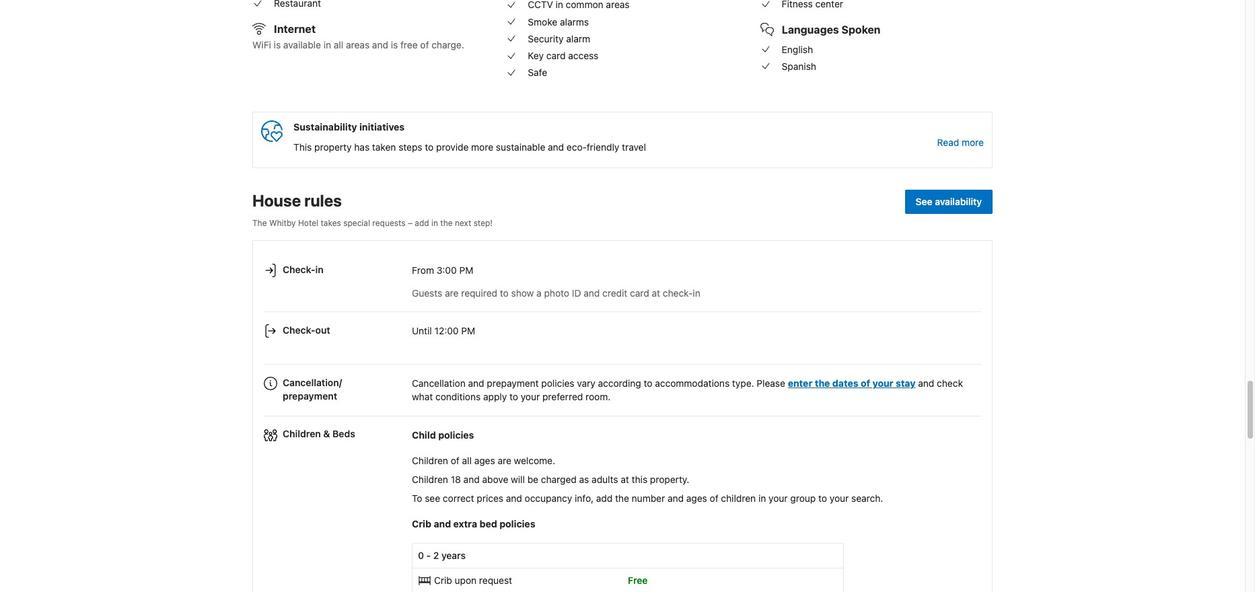 Task type: vqa. For each thing, say whether or not it's contained in the screenshot.
the Check-
yes



Task type: describe. For each thing, give the bounding box(es) containing it.
house
[[252, 191, 301, 210]]

0 vertical spatial policies
[[541, 378, 575, 389]]

languages
[[782, 24, 839, 36]]

children of all ages are welcome.
[[412, 455, 555, 466]]

0 - 2 years
[[418, 550, 466, 561]]

this
[[632, 474, 648, 485]]

-
[[427, 550, 431, 561]]

prices
[[477, 493, 504, 504]]

children 18 and above will be charged as adults at this property.
[[412, 474, 690, 485]]

enter the dates of your stay link
[[788, 378, 916, 389]]

will
[[511, 474, 525, 485]]

internet
[[274, 23, 316, 35]]

smoke alarms
[[528, 16, 589, 27]]

1 horizontal spatial the
[[615, 493, 629, 504]]

upon
[[455, 575, 477, 586]]

wifi is available in all areas and is free of charge.
[[252, 39, 464, 51]]

and up conditions
[[468, 378, 484, 389]]

info,
[[575, 493, 594, 504]]

enter
[[788, 378, 813, 389]]

crib for crib upon request
[[434, 575, 452, 586]]

child
[[412, 429, 436, 441]]

id
[[572, 288, 581, 299]]

according
[[598, 378, 641, 389]]

steps
[[399, 141, 422, 153]]

accommodations
[[655, 378, 730, 389]]

check- for in
[[283, 264, 315, 275]]

check-
[[663, 288, 693, 299]]

number
[[632, 493, 665, 504]]

to inside and check what conditions apply to your preferred room.
[[510, 391, 518, 403]]

key
[[528, 50, 544, 61]]

bed
[[480, 518, 497, 530]]

hotel
[[298, 218, 318, 228]]

adults
[[592, 474, 618, 485]]

cancellation/
[[283, 377, 342, 388]]

to right 'according'
[[644, 378, 653, 389]]

welcome.
[[514, 455, 555, 466]]

of right the free
[[420, 39, 429, 51]]

group
[[791, 493, 816, 504]]

your left 'search.' at the bottom of the page
[[830, 493, 849, 504]]

2 vertical spatial policies
[[500, 518, 535, 530]]

property
[[314, 141, 352, 153]]

conditions
[[436, 391, 481, 403]]

2 is from the left
[[391, 39, 398, 51]]

extra
[[453, 518, 477, 530]]

travel
[[622, 141, 646, 153]]

a
[[537, 288, 542, 299]]

years
[[442, 550, 466, 561]]

available
[[283, 39, 321, 51]]

whitby
[[269, 218, 296, 228]]

required
[[461, 288, 497, 299]]

and down will
[[506, 493, 522, 504]]

see availability
[[916, 196, 982, 207]]

your inside and check what conditions apply to your preferred room.
[[521, 391, 540, 403]]

out
[[315, 324, 330, 336]]

languages spoken
[[782, 24, 881, 36]]

dates
[[833, 378, 859, 389]]

see
[[916, 196, 933, 207]]

and down property.
[[668, 493, 684, 504]]

free
[[401, 39, 418, 51]]

child policies
[[412, 429, 474, 441]]

check-out
[[283, 324, 330, 336]]

room.
[[586, 391, 611, 403]]

above
[[482, 474, 508, 485]]

0 horizontal spatial policies
[[438, 429, 474, 441]]

children
[[721, 493, 756, 504]]

and right id
[[584, 288, 600, 299]]

1 vertical spatial at
[[621, 474, 629, 485]]

0
[[418, 550, 424, 561]]

1 horizontal spatial card
[[630, 288, 649, 299]]

search.
[[852, 493, 883, 504]]

see
[[425, 493, 440, 504]]

taken
[[372, 141, 396, 153]]

0 vertical spatial prepayment
[[487, 378, 539, 389]]

english
[[782, 44, 813, 55]]

until
[[412, 325, 432, 337]]

see availability button
[[905, 190, 993, 214]]

1 vertical spatial all
[[462, 455, 472, 466]]

takes
[[321, 218, 341, 228]]

vary
[[577, 378, 596, 389]]

from 3:00 pm
[[412, 265, 473, 276]]

areas
[[346, 39, 370, 51]]

–
[[408, 218, 413, 228]]

and check what conditions apply to your preferred room.
[[412, 378, 963, 403]]

friendly
[[587, 141, 620, 153]]

your left the group
[[769, 493, 788, 504]]

children for children of all ages are welcome.
[[412, 455, 448, 466]]

0 horizontal spatial the
[[440, 218, 453, 228]]

read more
[[937, 137, 984, 148]]

to see correct prices and occupancy info, add the number and ages of children in your group to your search.
[[412, 493, 883, 504]]

eco-
[[567, 141, 587, 153]]

guests
[[412, 288, 442, 299]]

correct
[[443, 493, 474, 504]]

crib for crib and extra bed policies
[[412, 518, 431, 530]]



Task type: locate. For each thing, give the bounding box(es) containing it.
alarm
[[566, 33, 590, 44]]

in
[[324, 39, 331, 51], [431, 218, 438, 228], [315, 264, 324, 275], [693, 288, 701, 299], [759, 493, 766, 504]]

crib upon request
[[434, 575, 512, 586]]

and right "stay"
[[918, 378, 935, 389]]

rules
[[304, 191, 342, 210]]

2 horizontal spatial the
[[815, 378, 830, 389]]

crib
[[412, 518, 431, 530], [434, 575, 452, 586]]

check- down hotel
[[283, 264, 315, 275]]

1 vertical spatial crib
[[434, 575, 452, 586]]

at left this
[[621, 474, 629, 485]]

of left children
[[710, 493, 719, 504]]

ages up the above
[[474, 455, 495, 466]]

next
[[455, 218, 471, 228]]

please
[[757, 378, 786, 389]]

1 horizontal spatial prepayment
[[487, 378, 539, 389]]

1 horizontal spatial all
[[462, 455, 472, 466]]

add down adults
[[596, 493, 613, 504]]

0 vertical spatial ages
[[474, 455, 495, 466]]

add right –
[[415, 218, 429, 228]]

read more button
[[937, 136, 984, 150]]

policies right child
[[438, 429, 474, 441]]

occupancy
[[525, 493, 572, 504]]

sustainable
[[496, 141, 545, 153]]

charged
[[541, 474, 577, 485]]

at left check-
[[652, 288, 660, 299]]

0 horizontal spatial prepayment
[[283, 390, 337, 402]]

to
[[425, 141, 434, 153], [500, 288, 509, 299], [644, 378, 653, 389], [510, 391, 518, 403], [819, 493, 827, 504]]

sustainability initiatives
[[293, 121, 405, 133]]

check- for out
[[283, 324, 315, 336]]

1 vertical spatial check-
[[283, 324, 315, 336]]

2 check- from the top
[[283, 324, 315, 336]]

1 vertical spatial card
[[630, 288, 649, 299]]

children for children & beds
[[283, 428, 321, 440]]

more
[[962, 137, 984, 148], [471, 141, 493, 153]]

1 vertical spatial policies
[[438, 429, 474, 441]]

key card access
[[528, 50, 599, 61]]

0 vertical spatial the
[[440, 218, 453, 228]]

and right 18 at the bottom of the page
[[464, 474, 480, 485]]

0 horizontal spatial is
[[274, 39, 281, 51]]

1 horizontal spatial policies
[[500, 518, 535, 530]]

0 horizontal spatial more
[[471, 141, 493, 153]]

more inside 'button'
[[962, 137, 984, 148]]

to
[[412, 493, 422, 504]]

prepayment up apply
[[487, 378, 539, 389]]

children for children 18 and above will be charged as adults at this property.
[[412, 474, 448, 485]]

1 horizontal spatial add
[[596, 493, 613, 504]]

apply
[[483, 391, 507, 403]]

ages down property.
[[686, 493, 707, 504]]

cancellation and prepayment policies vary according to accommodations type. please enter the dates of your stay
[[412, 378, 916, 389]]

prepayment down cancellation/
[[283, 390, 337, 402]]

add for the
[[596, 493, 613, 504]]

and left extra
[[434, 518, 451, 530]]

preferred
[[543, 391, 583, 403]]

house rules
[[252, 191, 342, 210]]

to right apply
[[510, 391, 518, 403]]

1 horizontal spatial crib
[[434, 575, 452, 586]]

request
[[479, 575, 512, 586]]

to left show
[[500, 288, 509, 299]]

0 horizontal spatial are
[[445, 288, 459, 299]]

children left &
[[283, 428, 321, 440]]

1 horizontal spatial at
[[652, 288, 660, 299]]

2 vertical spatial the
[[615, 493, 629, 504]]

your
[[873, 378, 894, 389], [521, 391, 540, 403], [769, 493, 788, 504], [830, 493, 849, 504]]

show
[[511, 288, 534, 299]]

check- up cancellation/
[[283, 324, 315, 336]]

policies up preferred
[[541, 378, 575, 389]]

0 vertical spatial card
[[546, 50, 566, 61]]

is left the free
[[391, 39, 398, 51]]

ages
[[474, 455, 495, 466], [686, 493, 707, 504]]

initiatives
[[359, 121, 405, 133]]

check-in
[[283, 264, 324, 275]]

1 horizontal spatial more
[[962, 137, 984, 148]]

as
[[579, 474, 589, 485]]

crib left upon
[[434, 575, 452, 586]]

1 vertical spatial are
[[498, 455, 511, 466]]

0 horizontal spatial at
[[621, 474, 629, 485]]

the right 'enter'
[[815, 378, 830, 389]]

the
[[252, 218, 267, 228]]

the whitby hotel takes special requests – add in the next step!
[[252, 218, 493, 228]]

0 horizontal spatial all
[[334, 39, 343, 51]]

safe
[[528, 67, 547, 78]]

crib down to
[[412, 518, 431, 530]]

this property has taken steps to provide more sustainable and eco-friendly travel
[[293, 141, 646, 153]]

what
[[412, 391, 433, 403]]

1 horizontal spatial is
[[391, 39, 398, 51]]

1 vertical spatial children
[[412, 455, 448, 466]]

all left areas
[[334, 39, 343, 51]]

and left eco- at top
[[548, 141, 564, 153]]

of up 18 at the bottom of the page
[[451, 455, 460, 466]]

all
[[334, 39, 343, 51], [462, 455, 472, 466]]

0 vertical spatial crib
[[412, 518, 431, 530]]

&
[[323, 428, 330, 440]]

from
[[412, 265, 434, 276]]

3:00 pm
[[437, 265, 473, 276]]

to right the group
[[819, 493, 827, 504]]

alarms
[[560, 16, 589, 27]]

card down security alarm
[[546, 50, 566, 61]]

all down child policies
[[462, 455, 472, 466]]

card right credit
[[630, 288, 649, 299]]

cancellation
[[412, 378, 466, 389]]

stay
[[896, 378, 916, 389]]

property.
[[650, 474, 690, 485]]

step!
[[474, 218, 493, 228]]

0 horizontal spatial card
[[546, 50, 566, 61]]

the left next
[[440, 218, 453, 228]]

1 vertical spatial prepayment
[[283, 390, 337, 402]]

and
[[372, 39, 388, 51], [548, 141, 564, 153], [584, 288, 600, 299], [468, 378, 484, 389], [918, 378, 935, 389], [464, 474, 480, 485], [506, 493, 522, 504], [668, 493, 684, 504], [434, 518, 451, 530]]

prepayment inside "cancellation/ prepayment"
[[283, 390, 337, 402]]

security
[[528, 33, 564, 44]]

prepayment
[[487, 378, 539, 389], [283, 390, 337, 402]]

until 12:00 pm
[[412, 325, 475, 337]]

of right the "dates"
[[861, 378, 870, 389]]

security alarm
[[528, 33, 590, 44]]

1 horizontal spatial are
[[498, 455, 511, 466]]

cancellation/ prepayment
[[283, 377, 342, 402]]

0 horizontal spatial ages
[[474, 455, 495, 466]]

and right areas
[[372, 39, 388, 51]]

1 vertical spatial the
[[815, 378, 830, 389]]

are up the above
[[498, 455, 511, 466]]

more right the read
[[962, 137, 984, 148]]

add for in
[[415, 218, 429, 228]]

0 vertical spatial are
[[445, 288, 459, 299]]

access
[[568, 50, 599, 61]]

12:00 pm
[[435, 325, 475, 337]]

has
[[354, 141, 370, 153]]

0 vertical spatial children
[[283, 428, 321, 440]]

sustainability
[[293, 121, 357, 133]]

0 horizontal spatial add
[[415, 218, 429, 228]]

0 vertical spatial add
[[415, 218, 429, 228]]

0 vertical spatial at
[[652, 288, 660, 299]]

your left "stay"
[[873, 378, 894, 389]]

special
[[343, 218, 370, 228]]

more right provide
[[471, 141, 493, 153]]

are down 3:00 pm
[[445, 288, 459, 299]]

1 check- from the top
[[283, 264, 315, 275]]

children down child
[[412, 455, 448, 466]]

0 horizontal spatial crib
[[412, 518, 431, 530]]

2 vertical spatial children
[[412, 474, 448, 485]]

1 vertical spatial ages
[[686, 493, 707, 504]]

your left preferred
[[521, 391, 540, 403]]

requests
[[372, 218, 406, 228]]

to right the steps on the top left of page
[[425, 141, 434, 153]]

1 horizontal spatial ages
[[686, 493, 707, 504]]

18
[[451, 474, 461, 485]]

children & beds
[[283, 428, 355, 440]]

2
[[433, 550, 439, 561]]

1 vertical spatial add
[[596, 493, 613, 504]]

is right "wifi"
[[274, 39, 281, 51]]

is
[[274, 39, 281, 51], [391, 39, 398, 51]]

at
[[652, 288, 660, 299], [621, 474, 629, 485]]

crib and extra bed policies
[[412, 518, 535, 530]]

the down adults
[[615, 493, 629, 504]]

children up see on the bottom of page
[[412, 474, 448, 485]]

policies right bed
[[500, 518, 535, 530]]

1 is from the left
[[274, 39, 281, 51]]

0 vertical spatial all
[[334, 39, 343, 51]]

0 vertical spatial check-
[[283, 264, 315, 275]]

availability
[[935, 196, 982, 207]]

spoken
[[842, 24, 881, 36]]

read
[[937, 137, 959, 148]]

beds
[[333, 428, 355, 440]]

and inside and check what conditions apply to your preferred room.
[[918, 378, 935, 389]]

2 horizontal spatial policies
[[541, 378, 575, 389]]

wifi
[[252, 39, 271, 51]]

smoke
[[528, 16, 558, 27]]



